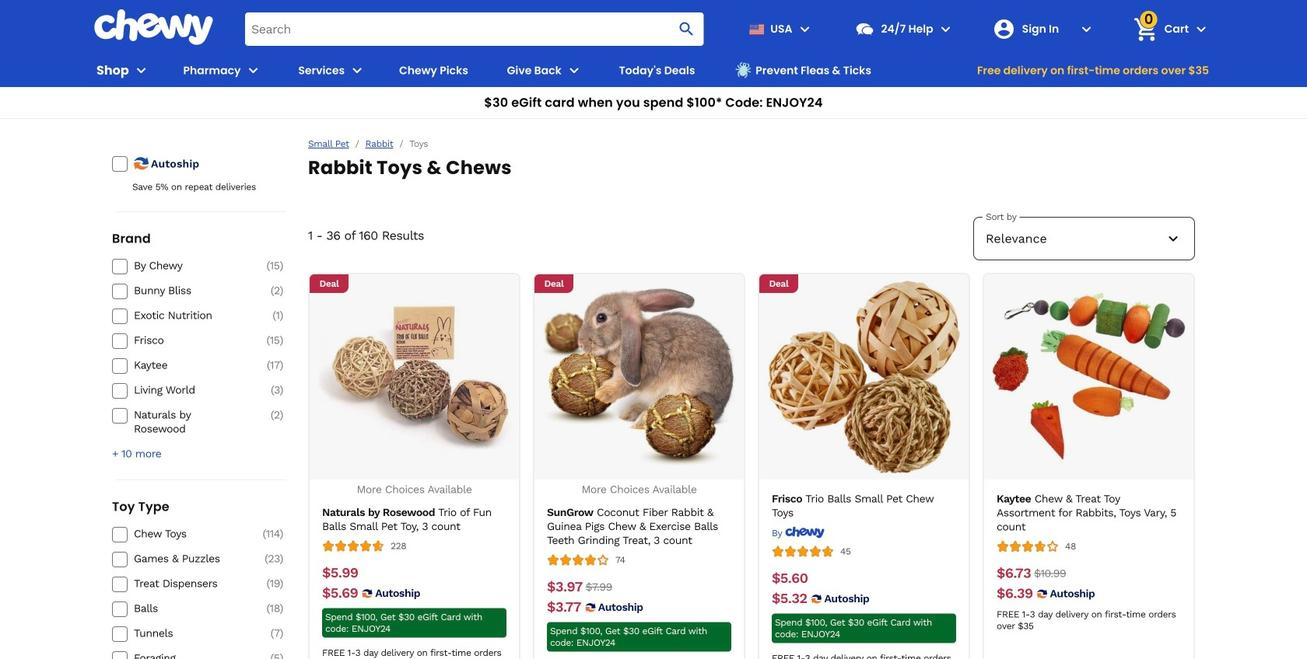 Task type: locate. For each thing, give the bounding box(es) containing it.
chewy home image
[[93, 9, 214, 45]]

chewy image
[[785, 527, 825, 539]]

menu image
[[348, 61, 367, 80]]

kaytee chew & treat toy assortment for rabbits, toys vary, 5 count image
[[992, 281, 1185, 474]]

None text field
[[322, 565, 358, 582], [772, 571, 808, 588], [547, 579, 583, 596], [586, 579, 612, 596], [322, 586, 358, 603], [997, 586, 1033, 603], [547, 600, 581, 617], [322, 565, 358, 582], [772, 571, 808, 588], [547, 579, 583, 596], [586, 579, 612, 596], [322, 586, 358, 603], [997, 586, 1033, 603], [547, 600, 581, 617]]

Search text field
[[245, 12, 704, 46]]

cart menu image
[[1192, 20, 1211, 38]]

None text field
[[997, 566, 1031, 583], [1034, 566, 1066, 583], [772, 591, 807, 608], [997, 566, 1031, 583], [1034, 566, 1066, 583], [772, 591, 807, 608]]

frisco trio balls small pet chew toys image
[[768, 281, 961, 474]]

chewy support image
[[855, 19, 875, 39]]



Task type: describe. For each thing, give the bounding box(es) containing it.
items image
[[1132, 16, 1160, 43]]

Product search field
[[245, 12, 704, 46]]

give back menu image
[[565, 61, 583, 80]]

menu image
[[132, 61, 151, 80]]

submit search image
[[677, 20, 696, 38]]

pharmacy menu image
[[244, 61, 263, 80]]

account menu image
[[1077, 20, 1096, 38]]

sungrow coconut fiber rabbit & guinea pigs chew & exercise balls teeth grinding treat, 3 count image
[[543, 281, 736, 474]]

naturals by rosewood trio of fun balls small pet toy, 3 count image
[[318, 281, 511, 474]]

site banner
[[0, 0, 1307, 119]]

help menu image
[[937, 20, 955, 38]]

change region menu image
[[796, 20, 814, 38]]



Task type: vqa. For each thing, say whether or not it's contained in the screenshot.
the rightmost way
no



